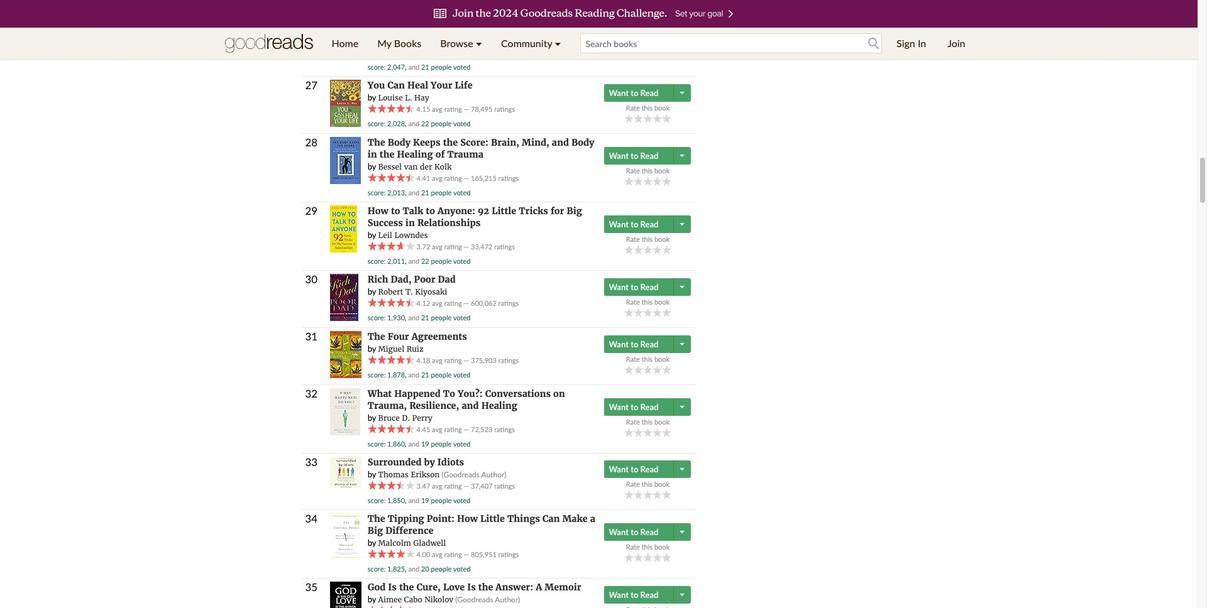 Task type: locate. For each thing, give the bounding box(es) containing it.
bessel van der kolk link
[[378, 162, 452, 172]]

can up louise
[[388, 80, 405, 91]]

surrounded by idiots by thomas erikson (goodreads author)
[[368, 457, 507, 480]]

people for 31
[[431, 371, 452, 379]]

to for 30
[[631, 282, 639, 292]]

8 book from the top
[[655, 481, 670, 489]]

author) inside surrounded by idiots by thomas erikson (goodreads author)
[[481, 471, 507, 480]]

rate this book for 31
[[626, 355, 670, 363]]

, for 31
[[405, 371, 407, 379]]

1 people from the top
[[431, 63, 452, 71]]

author) inside never get angry again: the foolproof way to stay calm and in control in any conversation or situation by david j. lieberman (goodreads author)
[[492, 36, 517, 46]]

— for 31
[[464, 357, 469, 365]]

2 vertical spatial author)
[[495, 596, 520, 605]]

27
[[305, 79, 318, 92]]

22 people voted link down 4.15 avg rating — 78,495 ratings
[[421, 120, 471, 128]]

8 want from the top
[[609, 465, 629, 475]]

600,062
[[471, 299, 497, 308]]

7 want to read from the top
[[609, 402, 659, 412]]

the tipping point: how litt... image
[[330, 514, 362, 561]]

menu containing home
[[322, 28, 571, 59]]

by inside what happened to you?: conversations on trauma, resilience, and healing by bruce d. perry
[[368, 413, 376, 423]]

people for 32
[[431, 440, 452, 448]]

2 ▾ from the left
[[555, 37, 561, 49]]

0 vertical spatial big
[[567, 206, 582, 217]]

and down you?:
[[462, 401, 479, 412]]

6 this from the top
[[642, 355, 653, 363]]

how up success
[[368, 206, 389, 217]]

control
[[448, 11, 482, 23]]

author) down any
[[492, 36, 517, 46]]

4 rating from the top
[[444, 243, 462, 251]]

can left the make
[[543, 514, 560, 525]]

little right 92
[[492, 206, 517, 217]]

2,028
[[387, 120, 405, 128]]

1 read from the top
[[641, 19, 659, 29]]

score:
[[461, 137, 489, 148]]

and right mind,
[[552, 137, 569, 148]]

ratings right 33,472
[[495, 243, 515, 251]]

rating down life
[[444, 105, 462, 113]]

21 down the 4.12
[[421, 314, 429, 322]]

5 people from the top
[[431, 314, 452, 322]]

is right love
[[467, 582, 476, 594]]

conversations
[[485, 389, 551, 400]]

9 read from the top
[[641, 527, 659, 538]]

1 vertical spatial 19
[[421, 497, 429, 505]]

big inside 'the tipping point: how little things can make a big difference by malcolm gladwell'
[[368, 526, 383, 537]]

4.00 avg rating — 805,951 ratings
[[415, 551, 519, 559]]

1 horizontal spatial ▾
[[555, 37, 561, 49]]

9 avg from the top
[[432, 551, 443, 559]]

ratings right 375,903
[[499, 357, 519, 365]]

1 vertical spatial 22
[[421, 257, 429, 265]]

people right 20
[[431, 565, 452, 574]]

want for 28
[[609, 151, 629, 161]]

6 , from the top
[[405, 371, 407, 379]]

voted down 3.72 avg rating — 33,472 ratings
[[453, 257, 471, 265]]

and down 3.83
[[408, 63, 420, 71]]

0 vertical spatial 19
[[421, 440, 429, 448]]

to for 31
[[631, 339, 639, 349]]

score: left 2,013
[[368, 189, 386, 197]]

4 rate this book from the top
[[626, 235, 670, 243]]

and down the 4.12
[[408, 314, 420, 322]]

9 rate from the top
[[626, 543, 640, 551]]

calm
[[390, 11, 413, 23]]

8 this from the top
[[642, 481, 653, 489]]

score: 1,930 link
[[368, 314, 405, 322]]

9 score: from the top
[[368, 565, 386, 574]]

2 rating from the top
[[444, 105, 462, 113]]

3 this from the top
[[642, 166, 653, 175]]

0 vertical spatial author)
[[492, 36, 517, 46]]

rate this book for 33
[[626, 481, 670, 489]]

people up agreements at bottom left
[[431, 314, 452, 322]]

in left any
[[484, 11, 494, 23]]

the four agreements image
[[330, 331, 362, 379]]

0 vertical spatial healing
[[397, 149, 433, 160]]

by left miguel
[[368, 344, 376, 354]]

2 19 people voted link from the top
[[421, 497, 471, 505]]

book for 34
[[655, 543, 670, 551]]

22 people voted link for 29
[[421, 257, 471, 265]]

ratings right 1,410
[[491, 48, 511, 57]]

by down you
[[368, 92, 376, 103]]

score: for 33
[[368, 497, 386, 505]]

voted for 27
[[453, 120, 471, 128]]

voted for 28
[[453, 189, 471, 197]]

and inside what happened to you?: conversations on trauma, resilience, and healing by bruce d. perry
[[462, 401, 479, 412]]

21 people voted link up your
[[421, 63, 471, 71]]

9 want to read button from the top
[[604, 524, 675, 541]]

5 score: from the top
[[368, 314, 386, 322]]

is up aimee at the left bottom
[[388, 582, 397, 594]]

2 book from the top
[[655, 103, 670, 112]]

god is the cure, love is the answer: a memoir heading
[[368, 582, 582, 594]]

by up erikson
[[424, 457, 435, 469]]

8 rate from the top
[[626, 481, 640, 489]]

21
[[421, 63, 429, 71], [421, 189, 429, 197], [421, 314, 429, 322], [421, 371, 429, 379]]

10 want to read from the top
[[609, 590, 659, 600]]

healing down conversations
[[482, 401, 518, 412]]

7 voted from the top
[[453, 440, 471, 448]]

3 21 people voted link from the top
[[421, 314, 471, 322]]

0 horizontal spatial ▾
[[476, 37, 482, 49]]

voted down 3.47 avg rating — 37,407 ratings on the bottom
[[453, 497, 471, 505]]

and for keeps
[[408, 189, 420, 197]]

tipping
[[388, 514, 424, 525]]

read for 31
[[641, 339, 659, 349]]

2 avg from the top
[[432, 105, 443, 113]]

and inside never get angry again: the foolproof way to stay calm and in control in any conversation or situation by david j. lieberman (goodreads author)
[[416, 11, 433, 23]]

score: 2,013 link
[[368, 189, 405, 197]]

4 rate from the top
[[626, 235, 640, 243]]

1 horizontal spatial can
[[543, 514, 560, 525]]

rich dad, poor dad link
[[368, 274, 456, 286]]

Search for books to add to your shelves search field
[[580, 33, 883, 53]]

rating down what happened to you?: conversations on trauma, resilience, and healing by bruce d. perry
[[444, 426, 462, 434]]

you can heal your life heading
[[368, 80, 473, 91]]

0 vertical spatial can
[[388, 80, 405, 91]]

5 rate from the top
[[626, 298, 640, 306]]

how to talk to anyone: 92 little tricks for big success in relationships by leil lowndes
[[368, 206, 582, 240]]

3 score: from the top
[[368, 189, 386, 197]]

want to read button for 31
[[604, 336, 675, 353]]

how to talk to anyone: 92 little tricks for big success in relationships link
[[368, 206, 582, 229]]

2 people from the top
[[431, 120, 452, 128]]

— left '72,523'
[[464, 426, 469, 434]]

8 people from the top
[[431, 497, 452, 505]]

little
[[492, 206, 517, 217], [481, 514, 505, 525]]

4 read from the top
[[641, 219, 659, 229]]

7 , from the top
[[405, 440, 407, 448]]

bessel
[[378, 162, 402, 172]]

and down 4.45
[[408, 440, 420, 448]]

people up dad
[[431, 257, 452, 265]]

read for 33
[[641, 465, 659, 475]]

score: 1,878 , and 21 people voted
[[368, 371, 471, 379]]

1 22 people voted link from the top
[[421, 120, 471, 128]]

want to read button for 29
[[604, 215, 675, 233]]

4.15
[[417, 105, 430, 113]]

l.
[[405, 93, 412, 103]]

8 rate this book from the top
[[626, 481, 670, 489]]

4.41
[[417, 174, 430, 182]]

— for 29
[[464, 243, 469, 251]]

lieberman
[[410, 36, 450, 46]]

by inside the rich dad, poor dad by robert t. kiyosaki
[[368, 287, 376, 297]]

ratings right 78,495
[[495, 105, 515, 113]]

score: for 29
[[368, 257, 386, 265]]

3 — from the top
[[464, 174, 469, 182]]

29
[[305, 204, 318, 218]]

0 horizontal spatial how
[[368, 206, 389, 217]]

little left things
[[481, 514, 505, 525]]

make
[[563, 514, 588, 525]]

this for 32
[[642, 418, 653, 426]]

avg for 28
[[432, 174, 443, 182]]

7 rate this book from the top
[[626, 418, 670, 426]]

my
[[378, 37, 392, 49]]

sign in
[[897, 37, 927, 49]]

7 want from the top
[[609, 402, 629, 412]]

the
[[443, 137, 458, 148], [380, 149, 395, 160], [399, 582, 414, 594], [479, 582, 493, 594]]

want to read button for 32
[[604, 398, 675, 416]]

rate for 34
[[626, 543, 640, 551]]

rating down the relationships
[[444, 243, 462, 251]]

can
[[388, 80, 405, 91], [543, 514, 560, 525]]

score: for 34
[[368, 565, 386, 574]]

7 book from the top
[[655, 418, 670, 426]]

3.83 avg rating — 1,410 ratings
[[415, 48, 511, 57]]

score: up you
[[368, 63, 386, 71]]

3 voted from the top
[[453, 189, 471, 197]]

people
[[431, 63, 452, 71], [431, 120, 452, 128], [431, 189, 452, 197], [431, 257, 452, 265], [431, 314, 452, 322], [431, 371, 452, 379], [431, 440, 452, 448], [431, 497, 452, 505], [431, 565, 452, 574]]

big inside how to talk to anyone: 92 little tricks for big success in relationships by leil lowndes
[[567, 206, 582, 217]]

▾ inside community ▾ 'dropdown button'
[[555, 37, 561, 49]]

rating for 30
[[444, 299, 462, 308]]

6 rate from the top
[[626, 355, 640, 363]]

7 read from the top
[[641, 402, 659, 412]]

4 , from the top
[[405, 257, 407, 265]]

5 rating from the top
[[444, 299, 462, 308]]

score: 2,047 , and 21 people voted
[[368, 63, 471, 71]]

big for 29
[[567, 206, 582, 217]]

2 21 people voted link from the top
[[421, 189, 471, 197]]

1 horizontal spatial body
[[572, 137, 595, 148]]

louise l. hay link
[[378, 93, 429, 103]]

by left thomas
[[368, 470, 376, 480]]

3 rate this book from the top
[[626, 166, 670, 175]]

1 — from the top
[[464, 48, 469, 57]]

rating down agreements at bottom left
[[444, 357, 462, 365]]

0 vertical spatial 22 people voted link
[[421, 120, 471, 128]]

(goodreads down god is the cure, love is the answer: a memoir link
[[456, 596, 494, 605]]

21 down 3.83
[[421, 63, 429, 71]]

ratings for 29
[[495, 243, 515, 251]]

you?:
[[458, 389, 483, 400]]

2 19 from the top
[[421, 497, 429, 505]]

the inside 'the tipping point: how little things can make a big difference by malcolm gladwell'
[[368, 514, 385, 525]]

healing inside the body keeps the score: brain, mind, and body in the healing of trauma by bessel van der kolk
[[397, 149, 433, 160]]

9 rate this book from the top
[[626, 543, 670, 551]]

7 score: from the top
[[368, 440, 386, 448]]

my books link
[[368, 28, 431, 59]]

▾ inside browse ▾ popup button
[[476, 37, 482, 49]]

— left 78,495
[[464, 105, 469, 113]]

in down talk
[[406, 218, 415, 229]]

1 19 from the top
[[421, 440, 429, 448]]

1 horizontal spatial is
[[467, 582, 476, 594]]

the inside the four agreements by miguel ruiz
[[368, 331, 385, 343]]

0 vertical spatial (goodreads
[[452, 36, 490, 46]]

1 horizontal spatial healing
[[482, 401, 518, 412]]

(goodreads up 3.47 avg rating — 37,407 ratings on the bottom
[[442, 471, 480, 480]]

lowndes
[[395, 231, 428, 240]]

▾ for browse ▾
[[476, 37, 482, 49]]

people up keeps
[[431, 120, 452, 128]]

the down score: 2,028 link at the left of the page
[[368, 137, 385, 148]]

by inside the four agreements by miguel ruiz
[[368, 344, 376, 354]]

1 horizontal spatial how
[[457, 514, 478, 525]]

you can heal your life image
[[330, 80, 361, 127]]

3 avg from the top
[[432, 174, 443, 182]]

how inside how to talk to anyone: 92 little tricks for big success in relationships by leil lowndes
[[368, 206, 389, 217]]

read for 35
[[641, 590, 659, 600]]

9 this from the top
[[642, 543, 653, 551]]

by inside 'the tipping point: how little things can make a big difference by malcolm gladwell'
[[368, 538, 376, 549]]

rating up 20 people voted link
[[444, 551, 462, 559]]

19 down 3.47
[[421, 497, 429, 505]]

0 horizontal spatial big
[[368, 526, 383, 537]]

join link
[[939, 28, 975, 59]]

want for 35
[[609, 590, 629, 600]]

10 want to read button from the top
[[604, 587, 675, 604]]

1 want from the top
[[609, 19, 629, 29]]

0 vertical spatial 19 people voted link
[[421, 440, 471, 448]]

21 for 30
[[421, 314, 429, 322]]

22 people voted link up dad
[[421, 257, 471, 265]]

6 want to read button from the top
[[604, 336, 675, 353]]

2,013
[[387, 189, 405, 197]]

avg right 4.18
[[432, 357, 443, 365]]

rate this book for 30
[[626, 298, 670, 306]]

(goodreads inside never get angry again: the foolproof way to stay calm and in control in any conversation or situation by david j. lieberman (goodreads author)
[[452, 36, 490, 46]]

2 22 from the top
[[421, 257, 429, 265]]

— for 34
[[464, 551, 469, 559]]

the inside the body keeps the score: brain, mind, and body in the healing of trauma by bessel van der kolk
[[368, 137, 385, 148]]

4 want from the top
[[609, 219, 629, 229]]

375,903
[[471, 357, 497, 365]]

2 score: from the top
[[368, 120, 386, 128]]

1 19 people voted link from the top
[[421, 440, 471, 448]]

6 want to read from the top
[[609, 339, 659, 349]]

god
[[368, 582, 386, 594]]

thomas
[[378, 471, 409, 480]]

5 — from the top
[[464, 299, 469, 308]]

voted for 29
[[453, 257, 471, 265]]

2 want to read from the top
[[609, 88, 659, 98]]

point:
[[427, 514, 455, 525]]

5 want to read from the top
[[609, 282, 659, 292]]

0 vertical spatial 22
[[421, 120, 429, 128]]

and down 4.41
[[408, 189, 420, 197]]

again:
[[446, 0, 475, 11]]

rate this book
[[626, 35, 670, 43], [626, 103, 670, 112], [626, 166, 670, 175], [626, 235, 670, 243], [626, 298, 670, 306], [626, 355, 670, 363], [626, 418, 670, 426], [626, 481, 670, 489], [626, 543, 670, 551]]

in inside how to talk to anyone: 92 little tricks for big success in relationships by leil lowndes
[[406, 218, 415, 229]]

4 21 people voted link from the top
[[421, 371, 471, 379]]

by inside the body keeps the score: brain, mind, and body in the healing of trauma by bessel van der kolk
[[368, 162, 376, 172]]

21 for 28
[[421, 189, 429, 197]]

6 rate this book from the top
[[626, 355, 670, 363]]

6 book from the top
[[655, 355, 670, 363]]

healing up bessel van der kolk link
[[397, 149, 433, 160]]

avg down kolk
[[432, 174, 443, 182]]

by left bruce
[[368, 413, 376, 423]]

— left 37,407
[[464, 482, 469, 491]]

4.45
[[417, 426, 430, 434]]

1 vertical spatial little
[[481, 514, 505, 525]]

7 — from the top
[[464, 426, 469, 434]]

19 people voted link up idiots on the bottom left of page
[[421, 440, 471, 448]]

21 down 4.41
[[421, 189, 429, 197]]

22 down 3.72
[[421, 257, 429, 265]]

avg for 34
[[432, 551, 443, 559]]

1 vertical spatial how
[[457, 514, 478, 525]]

the up 'bessel'
[[380, 149, 395, 160]]

21 people voted link up anyone: at left top
[[421, 189, 471, 197]]

by down rich
[[368, 287, 376, 297]]

1 book from the top
[[655, 35, 670, 43]]

books
[[394, 37, 422, 49]]

people for 33
[[431, 497, 452, 505]]

score: up what
[[368, 371, 386, 379]]

4 — from the top
[[464, 243, 469, 251]]

join
[[948, 37, 966, 49]]

ratings for 28
[[499, 174, 519, 182]]

avg right 3.72
[[432, 243, 443, 251]]

21 people voted link up agreements at bottom left
[[421, 314, 471, 322]]

19 people voted link for 33
[[421, 497, 471, 505]]

voted down 4.41 avg rating — 165,215 ratings
[[453, 189, 471, 197]]

3 rating from the top
[[444, 174, 462, 182]]

— for 32
[[464, 426, 469, 434]]

5 want to read button from the top
[[604, 278, 675, 296]]

1 vertical spatial (goodreads
[[442, 471, 480, 480]]

and for heal
[[408, 120, 420, 128]]

what happened to you?: conversations on trauma, resilience, and healing heading
[[368, 389, 565, 412]]

3 want to read from the top
[[609, 151, 659, 161]]

5 want from the top
[[609, 282, 629, 292]]

in
[[918, 37, 927, 49]]

author) up 37,407
[[481, 471, 507, 480]]

5 voted from the top
[[453, 314, 471, 322]]

1 horizontal spatial big
[[567, 206, 582, 217]]

score: for 32
[[368, 440, 386, 448]]

0 horizontal spatial healing
[[397, 149, 433, 160]]

22
[[421, 120, 429, 128], [421, 257, 429, 265]]

2,047
[[387, 63, 405, 71]]

body right mind,
[[572, 137, 595, 148]]

this
[[642, 35, 653, 43], [642, 103, 653, 112], [642, 166, 653, 175], [642, 235, 653, 243], [642, 298, 653, 306], [642, 355, 653, 363], [642, 418, 653, 426], [642, 481, 653, 489], [642, 543, 653, 551]]

to inside never get angry again: the foolproof way to stay calm and in control in any conversation or situation by david j. lieberman (goodreads author)
[[567, 0, 577, 11]]

165,215
[[471, 174, 497, 182]]

0 vertical spatial little
[[492, 206, 517, 217]]

1 vertical spatial big
[[368, 526, 383, 537]]

surrounded by idiots heading
[[368, 457, 464, 469]]

want to read for 28
[[609, 151, 659, 161]]

21 people voted link for 28
[[421, 189, 471, 197]]

21 down 4.18
[[421, 371, 429, 379]]

4 want to read from the top
[[609, 219, 659, 229]]

voted for 30
[[453, 314, 471, 322]]

3 people from the top
[[431, 189, 452, 197]]

rating for 28
[[444, 174, 462, 182]]

voted down 4.15 avg rating — 78,495 ratings
[[453, 120, 471, 128]]

and left 20
[[408, 565, 420, 574]]

avg right 3.47
[[432, 482, 443, 491]]

by left malcolm
[[368, 538, 376, 549]]

4.18 avg rating — 375,903 ratings
[[415, 357, 519, 365]]

6 people from the top
[[431, 371, 452, 379]]

19 people voted link up "point:"
[[421, 497, 471, 505]]

any
[[496, 11, 514, 23]]

0 horizontal spatial is
[[388, 582, 397, 594]]

what happened to you?: conv... image
[[330, 389, 360, 436]]

and down the angry
[[416, 11, 433, 23]]

ratings right 600,062
[[499, 299, 519, 308]]

21 people voted link for 31
[[421, 371, 471, 379]]

3 read from the top
[[641, 151, 659, 161]]

score: 2,011 , and 22 people voted
[[368, 257, 471, 265]]

2 vertical spatial (goodreads
[[456, 596, 494, 605]]

and down 3.47
[[408, 497, 420, 505]]

1 vertical spatial 22 people voted link
[[421, 257, 471, 265]]

leil
[[378, 231, 392, 240]]

3 rate from the top
[[626, 166, 640, 175]]

4 21 from the top
[[421, 371, 429, 379]]

32
[[305, 387, 318, 401]]

0 horizontal spatial can
[[388, 80, 405, 91]]

the for 31
[[368, 331, 385, 343]]

community
[[501, 37, 552, 49]]

to for 34
[[631, 527, 639, 538]]

7 avg from the top
[[432, 426, 443, 434]]

7 people from the top
[[431, 440, 452, 448]]

3.72
[[417, 243, 430, 251]]

1 vertical spatial can
[[543, 514, 560, 525]]

in
[[436, 11, 445, 23], [484, 11, 494, 23], [368, 149, 377, 160], [406, 218, 415, 229]]

browse ▾ button
[[431, 28, 492, 59]]

the four agreements by miguel ruiz
[[368, 331, 467, 354]]

avg down kiyosaki
[[432, 299, 443, 308]]

8 — from the top
[[464, 482, 469, 491]]

the body keeps the score: brain, mind, and body in the healing of trauma heading
[[368, 137, 595, 160]]

▾
[[476, 37, 482, 49], [555, 37, 561, 49]]

want for 29
[[609, 219, 629, 229]]

avg for 32
[[432, 426, 443, 434]]

1 vertical spatial healing
[[482, 401, 518, 412]]

, for 28
[[405, 189, 407, 197]]

people for 30
[[431, 314, 452, 322]]

join goodreads' 2024 reading challenge image
[[96, 0, 1102, 28]]

score: left 2,028
[[368, 120, 386, 128]]

3 want to read button from the top
[[604, 147, 675, 164]]

31
[[305, 330, 318, 343]]

people up "point:"
[[431, 497, 452, 505]]

book for 32
[[655, 418, 670, 426]]

0 vertical spatial how
[[368, 206, 389, 217]]

rate this book for 32
[[626, 418, 670, 426]]

big up malcolm
[[368, 526, 383, 537]]

— left 600,062
[[464, 299, 469, 308]]

3 , from the top
[[405, 189, 407, 197]]

and for talk
[[408, 257, 420, 265]]

— left '805,951'
[[464, 551, 469, 559]]

2 this from the top
[[642, 103, 653, 112]]

and down 3.72
[[408, 257, 420, 265]]

this for 33
[[642, 481, 653, 489]]

score: 1,825 link
[[368, 565, 405, 574]]

6 score: from the top
[[368, 371, 386, 379]]

god is the cure, love is th... image
[[330, 582, 362, 609]]

agreements
[[412, 331, 467, 343]]

is
[[388, 582, 397, 594], [467, 582, 476, 594]]

5 avg from the top
[[432, 299, 443, 308]]

trauma,
[[368, 401, 407, 412]]

get
[[397, 0, 413, 11]]

avg right 4.15
[[432, 105, 443, 113]]

j.
[[402, 36, 407, 46]]

19
[[421, 440, 429, 448], [421, 497, 429, 505]]

erikson
[[411, 471, 440, 480]]

8 , from the top
[[405, 497, 407, 505]]

1 vertical spatial author)
[[481, 471, 507, 480]]

avg right 4.45
[[432, 426, 443, 434]]

for
[[551, 206, 565, 217]]

voted down 4.18 avg rating — 375,903 ratings
[[453, 371, 471, 379]]

little inside 'the tipping point: how little things can make a big difference by malcolm gladwell'
[[481, 514, 505, 525]]

book for 30
[[655, 298, 670, 306]]

the for 34
[[368, 514, 385, 525]]

how to talk to anyone: 92 little tricks for big success in relationships heading
[[368, 206, 582, 229]]

35
[[305, 581, 318, 594]]

1,860
[[387, 440, 405, 448]]

19 people voted link for 32
[[421, 440, 471, 448]]

want to read for 30
[[609, 282, 659, 292]]

8 want to read from the top
[[609, 465, 659, 475]]

voted down 3.83 avg rating — 1,410 ratings
[[453, 63, 471, 71]]

6 read from the top
[[641, 339, 659, 349]]

healing
[[397, 149, 433, 160], [482, 401, 518, 412]]

by left leil
[[368, 230, 376, 240]]

1 score: from the top
[[368, 63, 386, 71]]

by inside never get angry again: the foolproof way to stay calm and in control in any conversation or situation by david j. lieberman (goodreads author)
[[368, 36, 376, 46]]

1 vertical spatial 19 people voted link
[[421, 497, 471, 505]]

2,011
[[387, 257, 405, 265]]

rating down idiots on the bottom left of page
[[444, 482, 462, 491]]

22 down 4.15
[[421, 120, 429, 128]]

21 people voted link for 30
[[421, 314, 471, 322]]

by left my
[[368, 36, 376, 46]]

the body keeps the score: brain, mind, and body in the healing of trauma by bessel van der kolk
[[368, 137, 595, 172]]

voted for 33
[[453, 497, 471, 505]]

ratings right '805,951'
[[499, 551, 519, 559]]

1 22 from the top
[[421, 120, 429, 128]]

ratings
[[491, 48, 511, 57], [495, 105, 515, 113], [499, 174, 519, 182], [495, 243, 515, 251], [499, 299, 519, 308], [499, 357, 519, 365], [495, 426, 515, 434], [495, 482, 515, 491], [499, 551, 519, 559]]

rating down lieberman
[[444, 48, 462, 57]]

and down 4.18
[[408, 371, 420, 379]]

t.
[[406, 287, 413, 297]]

by left 'bessel'
[[368, 162, 376, 172]]

book for 29
[[655, 235, 670, 243]]

people up anyone: at left top
[[431, 189, 452, 197]]

rate for 29
[[626, 235, 640, 243]]

voted for 34
[[453, 565, 471, 574]]

what happened to you?: conversations on trauma, resilience, and healing by bruce d. perry
[[368, 389, 565, 423]]

this for 27
[[642, 103, 653, 112]]

rating down kolk
[[444, 174, 462, 182]]

0 horizontal spatial body
[[388, 137, 411, 148]]

4.12
[[417, 299, 430, 308]]

— for 28
[[464, 174, 469, 182]]

score: up god
[[368, 565, 386, 574]]

22 for 27
[[421, 120, 429, 128]]

ratings right '72,523'
[[495, 426, 515, 434]]

menu
[[322, 28, 571, 59]]

and inside the body keeps the score: brain, mind, and body in the healing of trauma by bessel van der kolk
[[552, 137, 569, 148]]

want to read button for 28
[[604, 147, 675, 164]]



Task type: describe. For each thing, give the bounding box(es) containing it.
rating for 33
[[444, 482, 462, 491]]

difference
[[386, 526, 434, 537]]

never get angry again: the foolproof way to stay calm and in control in any conversation or situation heading
[[368, 0, 590, 35]]

1 want to read button from the top
[[604, 15, 675, 33]]

want to read button for 30
[[604, 278, 675, 296]]

1,930
[[387, 314, 405, 322]]

sign in link
[[888, 28, 936, 59]]

your
[[431, 80, 453, 91]]

want to read button for 27
[[604, 84, 675, 102]]

in down the angry
[[436, 11, 445, 23]]

can inside 'you can heal your life by louise l. hay'
[[388, 80, 405, 91]]

rate for 32
[[626, 418, 640, 426]]

robert t. kiyosaki link
[[378, 287, 447, 297]]

kolk
[[435, 162, 452, 172]]

the body keeps the score: brain, mind, and body in the healing of trauma link
[[368, 137, 595, 160]]

want to read button for 35
[[604, 587, 675, 604]]

love
[[443, 582, 465, 594]]

to for 28
[[631, 151, 639, 161]]

david j. lieberman link
[[378, 36, 450, 46]]

72,523
[[471, 426, 493, 434]]

little inside how to talk to anyone: 92 little tricks for big success in relationships by leil lowndes
[[492, 206, 517, 217]]

1 , from the top
[[405, 63, 407, 71]]

miguel
[[378, 345, 405, 354]]

on
[[554, 389, 565, 400]]

score: for 31
[[368, 371, 386, 379]]

1 voted from the top
[[453, 63, 471, 71]]

rate for 30
[[626, 298, 640, 306]]

you can heal your life link
[[368, 80, 473, 91]]

conversation
[[517, 11, 578, 23]]

people for 34
[[431, 565, 452, 574]]

33,472
[[471, 243, 493, 251]]

book for 31
[[655, 355, 670, 363]]

the four agreements heading
[[368, 331, 467, 343]]

want for 30
[[609, 282, 629, 292]]

2 is from the left
[[467, 582, 476, 594]]

by inside 'you can heal your life by louise l. hay'
[[368, 92, 376, 103]]

1 avg from the top
[[432, 48, 443, 57]]

nikolov
[[425, 596, 454, 605]]

, for 34
[[405, 565, 407, 574]]

van
[[404, 162, 418, 172]]

the up cabo
[[399, 582, 414, 594]]

to for 33
[[631, 465, 639, 475]]

book for 33
[[655, 481, 670, 489]]

of
[[436, 149, 445, 160]]

want for 31
[[609, 339, 629, 349]]

read for 34
[[641, 527, 659, 538]]

never get angry again: the foolproof way to stay calm and in control in any conversation or situation link
[[368, 0, 590, 35]]

▾ for community ▾
[[555, 37, 561, 49]]

ratings for 32
[[495, 426, 515, 434]]

want to read button for 34
[[604, 524, 675, 541]]

rich dad, poor dad by robert t. kiyosaki
[[368, 274, 456, 297]]

dad
[[438, 274, 456, 286]]

perry
[[412, 414, 433, 423]]

by inside how to talk to anyone: 92 little tricks for big success in relationships by leil lowndes
[[368, 230, 376, 240]]

1 want to read from the top
[[609, 19, 659, 29]]

want to read for 33
[[609, 465, 659, 475]]

19 for 32
[[421, 440, 429, 448]]

score: 1,860 link
[[368, 440, 405, 448]]

3.72 avg rating — 33,472 ratings
[[415, 243, 515, 251]]

20 people voted link
[[421, 565, 471, 574]]

home
[[332, 37, 359, 49]]

by inside god is the cure, love is the answer: a memoir by aimee cabo nikolov (goodreads author)
[[368, 595, 376, 605]]

score: 2,028 , and 22 people voted
[[368, 120, 471, 128]]

in inside the body keeps the score: brain, mind, and body in the healing of trauma by bessel van der kolk
[[368, 149, 377, 160]]

ratings for 34
[[499, 551, 519, 559]]

1 body from the left
[[388, 137, 411, 148]]

rich dad, poor dad image
[[330, 274, 358, 321]]

never get angry again: the ... image
[[330, 0, 361, 47]]

anyone:
[[438, 206, 476, 217]]

cabo
[[404, 596, 422, 605]]

22 people voted link for 27
[[421, 120, 471, 128]]

aimee
[[378, 596, 402, 605]]

author) inside god is the cure, love is the answer: a memoir by aimee cabo nikolov (goodreads author)
[[495, 596, 520, 605]]

book for 28
[[655, 166, 670, 175]]

the four agreements link
[[368, 331, 467, 343]]

1 is from the left
[[388, 582, 397, 594]]

1 rate this book from the top
[[626, 35, 670, 43]]

rating for 32
[[444, 426, 462, 434]]

community ▾ button
[[492, 28, 571, 59]]

want for 27
[[609, 88, 629, 98]]

avg for 31
[[432, 357, 443, 365]]

leil lowndes link
[[378, 231, 428, 240]]

21 for 31
[[421, 371, 429, 379]]

heal
[[408, 80, 428, 91]]

avg for 29
[[432, 243, 443, 251]]

1 21 people voted link from the top
[[421, 63, 471, 71]]

score: 1,825 , and 20 people voted
[[368, 565, 471, 574]]

book for 27
[[655, 103, 670, 112]]

and for point:
[[408, 565, 420, 574]]

— for 33
[[464, 482, 469, 491]]

things
[[508, 514, 540, 525]]

ratings for 31
[[499, 357, 519, 365]]

to for 27
[[631, 88, 639, 98]]

30
[[305, 273, 318, 286]]

surrounded by idiots image
[[330, 457, 362, 489]]

the tipping point: how little things can make a big difference heading
[[368, 514, 596, 537]]

4.18
[[417, 357, 430, 365]]

to
[[443, 389, 455, 400]]

situation
[[368, 23, 410, 35]]

rate for 27
[[626, 103, 640, 112]]

aimee cabo nikolov link
[[378, 596, 454, 605]]

Search books text field
[[580, 33, 883, 53]]

the for 28
[[368, 137, 385, 148]]

and for angry
[[408, 63, 420, 71]]

score: 2,047 link
[[368, 63, 405, 71]]

want to read for 32
[[609, 402, 659, 412]]

— for 30
[[464, 299, 469, 308]]

rating for 29
[[444, 243, 462, 251]]

4.00
[[417, 551, 430, 559]]

god is the cure, love is the answer: a memoir by aimee cabo nikolov (goodreads author)
[[368, 582, 582, 605]]

and for to
[[408, 440, 420, 448]]

(goodreads inside god is the cure, love is the answer: a memoir by aimee cabo nikolov (goodreads author)
[[456, 596, 494, 605]]

to for 29
[[631, 219, 639, 229]]

4.45 avg rating — 72,523 ratings
[[415, 426, 515, 434]]

score: for 28
[[368, 189, 386, 197]]

92
[[478, 206, 490, 217]]

this for 31
[[642, 355, 653, 363]]

— for 27
[[464, 105, 469, 113]]

rate for 31
[[626, 355, 640, 363]]

22 for 29
[[421, 257, 429, 265]]

, for 32
[[405, 440, 407, 448]]

you can heal your life by louise l. hay
[[368, 80, 473, 103]]

(goodreads inside surrounded by idiots by thomas erikson (goodreads author)
[[442, 471, 480, 480]]

the up of
[[443, 137, 458, 148]]

ruiz
[[407, 345, 424, 354]]

home link
[[322, 28, 368, 59]]

four
[[388, 331, 409, 343]]

, for 27
[[405, 120, 407, 128]]

78,495
[[471, 105, 493, 113]]

rate this book for 29
[[626, 235, 670, 243]]

want to read for 35
[[609, 590, 659, 600]]

ratings for 30
[[499, 299, 519, 308]]

to for 35
[[631, 590, 639, 600]]

can inside 'the tipping point: how little things can make a big difference by malcolm gladwell'
[[543, 514, 560, 525]]

gladwell
[[413, 539, 446, 549]]

read for 30
[[641, 282, 659, 292]]

happened
[[395, 389, 441, 400]]

score: 1,930 , and 21 people voted
[[368, 314, 471, 322]]

rich dad, poor dad heading
[[368, 274, 456, 286]]

ratings for 27
[[495, 105, 515, 113]]

how to talk to anyone: 92 l... image
[[330, 206, 357, 253]]

surrounded by idiots link
[[368, 457, 464, 469]]

the inside never get angry again: the foolproof way to stay calm and in control in any conversation or situation by david j. lieberman (goodreads author)
[[478, 0, 496, 11]]

rating for 27
[[444, 105, 462, 113]]

rate for 28
[[626, 166, 640, 175]]

score: for 30
[[368, 314, 386, 322]]

dad,
[[391, 274, 412, 286]]

rate this book for 34
[[626, 543, 670, 551]]

3.83
[[417, 48, 430, 57]]

1 rate from the top
[[626, 35, 640, 43]]

voted for 31
[[453, 371, 471, 379]]

1 rating from the top
[[444, 48, 462, 57]]

louise
[[378, 93, 403, 103]]

browse
[[440, 37, 473, 49]]

how inside 'the tipping point: how little things can make a big difference by malcolm gladwell'
[[457, 514, 478, 525]]

healing inside what happened to you?: conversations on trauma, resilience, and healing by bruce d. perry
[[482, 401, 518, 412]]

and for poor
[[408, 314, 420, 322]]

surrounded
[[368, 457, 422, 469]]

3.47 avg rating — 37,407 ratings
[[415, 482, 515, 491]]

read for 32
[[641, 402, 659, 412]]

rating for 31
[[444, 357, 462, 365]]

score: 2,028 link
[[368, 120, 405, 128]]

god is the cure, love is the answer: a memoir link
[[368, 582, 582, 594]]

brain,
[[491, 137, 520, 148]]

to for 32
[[631, 402, 639, 412]]

the left the answer: at the left bottom of the page
[[479, 582, 493, 594]]

the body keeps the score: b... image
[[330, 137, 361, 184]]

people for 28
[[431, 189, 452, 197]]

people for 29
[[431, 257, 452, 265]]

3.47
[[417, 482, 430, 491]]

big for 34
[[368, 526, 383, 537]]

avg for 27
[[432, 105, 443, 113]]

stay
[[368, 11, 387, 23]]

david
[[378, 36, 400, 46]]

1 this from the top
[[642, 35, 653, 43]]

2 body from the left
[[572, 137, 595, 148]]

bruce
[[378, 414, 400, 423]]

cure,
[[417, 582, 441, 594]]

and for agreements
[[408, 371, 420, 379]]

poor
[[414, 274, 436, 286]]

34
[[305, 513, 318, 526]]

angry
[[415, 0, 443, 11]]

1 21 from the top
[[421, 63, 429, 71]]

life
[[455, 80, 473, 91]]

33
[[305, 456, 318, 469]]

what
[[368, 389, 392, 400]]

score: 1,850 link
[[368, 497, 405, 505]]

1,825
[[387, 565, 405, 574]]

and for idiots
[[408, 497, 420, 505]]

avg for 33
[[432, 482, 443, 491]]



Task type: vqa. For each thing, say whether or not it's contained in the screenshot.
The May 30 Link
no



